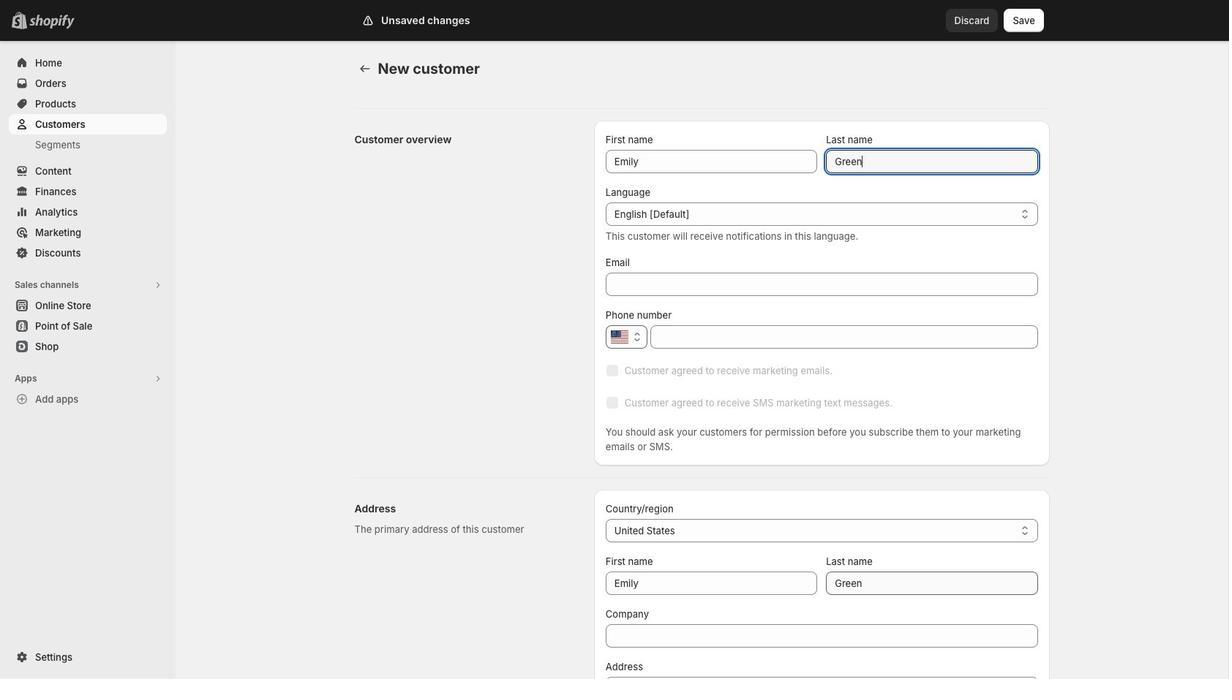 Task type: vqa. For each thing, say whether or not it's contained in the screenshot.
Yyyy-Mm-Dd TEXT FIELD
no



Task type: locate. For each thing, give the bounding box(es) containing it.
None text field
[[606, 150, 817, 173], [826, 150, 1038, 173], [826, 572, 1038, 596], [606, 625, 1038, 648], [606, 150, 817, 173], [826, 150, 1038, 173], [826, 572, 1038, 596], [606, 625, 1038, 648]]

shopify image
[[32, 15, 78, 29]]

None text field
[[650, 326, 1038, 349], [629, 678, 1038, 680], [650, 326, 1038, 349], [629, 678, 1038, 680]]

None email field
[[606, 273, 1038, 296]]



